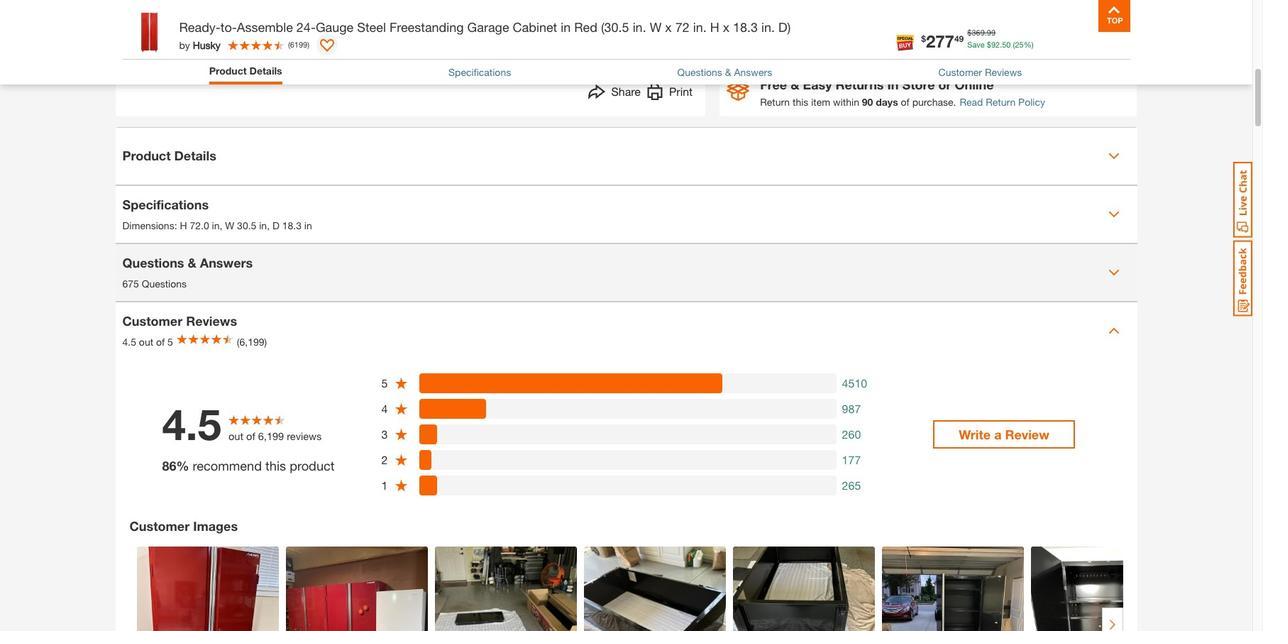 Task type: describe. For each thing, give the bounding box(es) containing it.
answers for questions & answers 675 questions
[[200, 255, 253, 271]]

987
[[842, 402, 861, 415]]

99
[[987, 28, 996, 37]]

answers for questions & answers
[[734, 66, 773, 78]]

days
[[876, 96, 899, 108]]

star icon image for 5
[[395, 376, 408, 390]]

1 horizontal spatial to
[[927, 28, 938, 41]]

policy
[[1019, 96, 1046, 108]]

questions for questions & answers 675 questions
[[122, 255, 184, 271]]

1 vertical spatial 5
[[382, 376, 388, 390]]

0 vertical spatial 18.3
[[733, 19, 758, 35]]

$ 277 49
[[922, 31, 964, 51]]

questions for questions & answers
[[678, 66, 723, 78]]

star icon image for 4
[[395, 402, 408, 416]]

)
[[308, 40, 310, 49]]

72
[[676, 19, 690, 35]]

save
[[968, 39, 985, 49]]

specifications dimensions: h 72.0 in , w 30.5 in , d 18.3 in
[[122, 197, 312, 232]]

177
[[842, 453, 861, 466]]

review
[[1006, 427, 1050, 442]]

write a review
[[959, 427, 1050, 442]]

to-
[[221, 19, 237, 35]]

2 return from the left
[[986, 96, 1016, 108]]

72.0
[[190, 220, 209, 232]]

images
[[193, 518, 238, 534]]

%)
[[1024, 39, 1034, 49]]

1 x from the left
[[665, 19, 672, 35]]

86
[[162, 458, 176, 474]]

0 horizontal spatial .
[[985, 28, 987, 37]]

3 in. from the left
[[762, 19, 775, 35]]

h inside specifications dimensions: h 72.0 in , w 30.5 in , d 18.3 in
[[180, 220, 187, 232]]

2 x from the left
[[723, 19, 730, 35]]

1 horizontal spatial details
[[250, 65, 282, 77]]

within
[[834, 96, 860, 108]]

(6,199)
[[237, 336, 267, 348]]

specifications for specifications dimensions: h 72.0 in , w 30.5 in , d 18.3 in
[[122, 197, 209, 213]]

read return policy link
[[960, 94, 1046, 109]]

zoom
[[437, 22, 463, 34]]

d
[[273, 220, 280, 232]]

675
[[122, 278, 139, 290]]

display image
[[320, 39, 334, 53]]

24-
[[297, 19, 316, 35]]

50
[[1003, 39, 1011, 49]]

in left the red
[[561, 19, 571, 35]]

1
[[382, 478, 388, 492]]

add
[[903, 28, 924, 41]]

ready-
[[179, 19, 221, 35]]

feedback link image
[[1234, 240, 1253, 317]]

gauge
[[316, 19, 354, 35]]

share
[[612, 84, 641, 98]]

in
[[888, 77, 899, 92]]

easy
[[803, 77, 832, 92]]

30.5
[[237, 220, 257, 232]]

- button
[[727, 19, 757, 49]]

1 vertical spatial customer
[[122, 313, 183, 329]]

& for questions & answers
[[188, 255, 197, 271]]

questions & answers
[[678, 66, 773, 78]]

by husky
[[179, 39, 221, 51]]

1 caret image from the top
[[1109, 150, 1120, 162]]

$ for 277
[[922, 33, 926, 44]]

0 horizontal spatial out
[[139, 336, 153, 348]]

by
[[179, 39, 190, 51]]

a
[[995, 427, 1002, 442]]

out of 6,199 reviews
[[229, 430, 322, 442]]

dimensions:
[[122, 220, 177, 232]]

star icon image for 3
[[395, 427, 408, 441]]

0 horizontal spatial to
[[425, 22, 434, 34]]

1 vertical spatial reviews
[[186, 313, 237, 329]]

1 vertical spatial customer reviews
[[122, 313, 237, 329]]

share button
[[589, 83, 641, 104]]

-
[[739, 24, 745, 44]]

1 in. from the left
[[633, 19, 647, 35]]

live chat image
[[1234, 162, 1253, 238]]

free
[[760, 77, 787, 92]]

4.5 out of 5
[[122, 336, 173, 348]]

print button
[[647, 83, 693, 104]]

husky
[[193, 39, 221, 51]]

6,199
[[258, 430, 284, 442]]

in left d
[[259, 220, 267, 232]]

write
[[959, 427, 991, 442]]

star icon image for 1
[[395, 479, 408, 492]]

top button
[[1099, 0, 1131, 32]]

2 vertical spatial questions
[[142, 278, 187, 290]]

hover image to zoom
[[366, 22, 463, 34]]

6199
[[290, 40, 308, 49]]

star icon image for 2
[[395, 453, 408, 467]]

0 horizontal spatial 5
[[168, 336, 173, 348]]

1 return from the left
[[760, 96, 790, 108]]

260
[[842, 427, 861, 441]]

read
[[960, 96, 983, 108]]

277
[[926, 31, 955, 51]]

0 vertical spatial product
[[209, 65, 247, 77]]

customer images
[[130, 518, 238, 534]]

this inside free & easy returns in store or online return this item within 90 days of purchase. read return policy
[[793, 96, 809, 108]]

store
[[903, 77, 935, 92]]

reviews
[[287, 430, 322, 442]]

369
[[972, 28, 985, 37]]

( 6199 )
[[288, 40, 310, 49]]

steel
[[357, 19, 386, 35]]

red husky free standing cabinets g3002tr us 66.5 image
[[125, 0, 188, 36]]

item
[[812, 96, 831, 108]]

hover
[[366, 22, 392, 34]]

1 horizontal spatial out
[[229, 430, 244, 442]]

red
[[575, 19, 598, 35]]



Task type: vqa. For each thing, say whether or not it's contained in the screenshot.
79 in. Slope Arm Faux Leather L-Shaped with Cup Holder and Storage Reclining Sofa in Black image
no



Task type: locate. For each thing, give the bounding box(es) containing it.
in
[[561, 19, 571, 35], [212, 220, 220, 232], [259, 220, 267, 232], [304, 220, 312, 232]]

0 horizontal spatial answers
[[200, 255, 253, 271]]

18.3 inside specifications dimensions: h 72.0 in , w 30.5 in , d 18.3 in
[[282, 220, 302, 232]]

& down 72.0
[[188, 255, 197, 271]]

18.3 left d)
[[733, 19, 758, 35]]

product image image
[[126, 7, 172, 53]]

0 horizontal spatial specifications
[[122, 197, 209, 213]]

0 horizontal spatial customer reviews
[[122, 313, 237, 329]]

1 horizontal spatial &
[[725, 66, 732, 78]]

reviews up (6,199)
[[186, 313, 237, 329]]

add to cart button
[[828, 19, 1025, 50]]

25
[[1015, 39, 1024, 49]]

3 star icon image from the top
[[395, 427, 408, 441]]

1 vertical spatial specifications
[[122, 197, 209, 213]]

& right free
[[791, 77, 800, 92]]

0 vertical spatial 5
[[168, 336, 173, 348]]

purchase.
[[913, 96, 957, 108]]

4.5 for 4.5
[[162, 399, 221, 450]]

customer
[[939, 66, 983, 78], [122, 313, 183, 329], [130, 518, 190, 534]]

, left d
[[267, 220, 270, 232]]

in right d
[[304, 220, 312, 232]]

1 vertical spatial of
[[156, 336, 165, 348]]

92
[[992, 39, 1000, 49]]

1 horizontal spatial specifications
[[449, 66, 511, 78]]

1 horizontal spatial this
[[793, 96, 809, 108]]

1 horizontal spatial x
[[723, 19, 730, 35]]

1 vertical spatial details
[[174, 148, 216, 164]]

details up specifications dimensions: h 72.0 in , w 30.5 in , d 18.3 in
[[174, 148, 216, 164]]

2 horizontal spatial $
[[987, 39, 992, 49]]

0 vertical spatial answers
[[734, 66, 773, 78]]

out
[[139, 336, 153, 348], [229, 430, 244, 442]]

0 horizontal spatial of
[[156, 336, 165, 348]]

customer reviews
[[939, 66, 1022, 78], [122, 313, 237, 329]]

answers up icon at the top right of the page
[[734, 66, 773, 78]]

0 horizontal spatial 4.5
[[122, 336, 136, 348]]

& up icon at the top right of the page
[[725, 66, 732, 78]]

0 horizontal spatial $
[[922, 33, 926, 44]]

2 , from the left
[[267, 220, 270, 232]]

product
[[209, 65, 247, 77], [122, 148, 171, 164]]

.
[[985, 28, 987, 37], [1000, 39, 1003, 49]]

or
[[939, 77, 952, 92]]

details
[[250, 65, 282, 77], [174, 148, 216, 164]]

answers
[[734, 66, 773, 78], [200, 255, 253, 271]]

w
[[650, 19, 662, 35], [225, 220, 234, 232]]

3 caret image from the top
[[1109, 267, 1120, 278]]

( right 50
[[1013, 39, 1015, 49]]

online
[[955, 77, 994, 92]]

customer reviews button
[[939, 65, 1022, 79], [939, 65, 1022, 79]]

& inside free & easy returns in store or online return this item within 90 days of purchase. read return policy
[[791, 77, 800, 92]]

h left 72.0
[[180, 220, 187, 232]]

2 star icon image from the top
[[395, 402, 408, 416]]

4.5 for 4.5 out of 5
[[122, 336, 136, 348]]

0 vertical spatial .
[[985, 28, 987, 37]]

$ inside $ 277 49
[[922, 33, 926, 44]]

0 vertical spatial product details
[[209, 65, 282, 77]]

1 horizontal spatial w
[[650, 19, 662, 35]]

1 horizontal spatial (
[[1013, 39, 1015, 49]]

return right the read
[[986, 96, 1016, 108]]

1 vertical spatial product details
[[122, 148, 216, 164]]

0 vertical spatial of
[[901, 96, 910, 108]]

questions right 675
[[142, 278, 187, 290]]

print
[[669, 84, 693, 98]]

caret image for questions & answers
[[1109, 267, 1120, 278]]

2 horizontal spatial &
[[791, 77, 800, 92]]

86 % recommend this product
[[162, 458, 335, 474]]

2 in. from the left
[[693, 19, 707, 35]]

0 vertical spatial questions
[[678, 66, 723, 78]]

( inside the $ 369 . 99 save $ 92 . 50 ( 25 %)
[[1013, 39, 1015, 49]]

0 horizontal spatial x
[[665, 19, 672, 35]]

%
[[176, 458, 189, 474]]

1 vertical spatial .
[[1000, 39, 1003, 49]]

w left 72
[[650, 19, 662, 35]]

product up dimensions:
[[122, 148, 171, 164]]

1 horizontal spatial $
[[968, 28, 972, 37]]

1 horizontal spatial 4.5
[[162, 399, 221, 450]]

2 caret image from the top
[[1109, 209, 1120, 220]]

0 vertical spatial details
[[250, 65, 282, 77]]

0 vertical spatial reviews
[[985, 66, 1022, 78]]

out up recommend
[[229, 430, 244, 442]]

x left -
[[723, 19, 730, 35]]

1 horizontal spatial in.
[[693, 19, 707, 35]]

1 horizontal spatial h
[[710, 19, 720, 35]]

this left item
[[793, 96, 809, 108]]

1 vertical spatial h
[[180, 220, 187, 232]]

answers inside questions & answers 675 questions
[[200, 255, 253, 271]]

2 vertical spatial customer
[[130, 518, 190, 534]]

0 horizontal spatial h
[[180, 220, 187, 232]]

2 vertical spatial of
[[246, 430, 255, 442]]

product down husky
[[209, 65, 247, 77]]

$ for 369
[[968, 28, 972, 37]]

answers down 30.5
[[200, 255, 253, 271]]

garage
[[468, 19, 509, 35]]

h left -
[[710, 19, 720, 35]]

x left 72
[[665, 19, 672, 35]]

freestanding
[[390, 19, 464, 35]]

in. right 72
[[693, 19, 707, 35]]

5
[[168, 336, 173, 348], [382, 376, 388, 390]]

1 horizontal spatial .
[[1000, 39, 1003, 49]]

questions & answers 675 questions
[[122, 255, 253, 290]]

0 horizontal spatial ,
[[220, 220, 222, 232]]

this
[[793, 96, 809, 108], [266, 458, 286, 474]]

to left zoom
[[425, 22, 434, 34]]

specifications up dimensions:
[[122, 197, 209, 213]]

,
[[220, 220, 222, 232], [267, 220, 270, 232]]

free & easy returns in store or online return this item within 90 days of purchase. read return policy
[[760, 77, 1046, 108]]

specifications inside specifications dimensions: h 72.0 in , w 30.5 in , d 18.3 in
[[122, 197, 209, 213]]

customer up the read
[[939, 66, 983, 78]]

1 horizontal spatial 5
[[382, 376, 388, 390]]

& for free & easy returns in store or online
[[791, 77, 800, 92]]

0 vertical spatial out
[[139, 336, 153, 348]]

3
[[382, 427, 388, 441]]

0 vertical spatial h
[[710, 19, 720, 35]]

cart
[[941, 28, 965, 41]]

recommend
[[193, 458, 262, 474]]

1 vertical spatial 4.5
[[162, 399, 221, 450]]

caret image
[[1109, 150, 1120, 162], [1109, 209, 1120, 220], [1109, 267, 1120, 278], [1109, 325, 1120, 336]]

1 vertical spatial answers
[[200, 255, 253, 271]]

0 horizontal spatial product
[[122, 148, 171, 164]]

this down the "out of 6,199 reviews"
[[266, 458, 286, 474]]

1 horizontal spatial of
[[246, 430, 255, 442]]

1 vertical spatial product
[[122, 148, 171, 164]]

18.3 right d
[[282, 220, 302, 232]]

(30.5
[[601, 19, 629, 35]]

5 star icon image from the top
[[395, 479, 408, 492]]

product details
[[209, 65, 282, 77], [122, 148, 216, 164]]

questions up print
[[678, 66, 723, 78]]

specifications button
[[449, 65, 511, 79], [449, 65, 511, 79]]

h
[[710, 19, 720, 35], [180, 220, 187, 232]]

0 horizontal spatial (
[[288, 40, 290, 49]]

, right 72.0
[[220, 220, 222, 232]]

to right add
[[927, 28, 938, 41]]

hover image to zoom button
[[201, 0, 627, 35]]

1 vertical spatial this
[[266, 458, 286, 474]]

4
[[382, 402, 388, 415]]

product details button
[[209, 63, 282, 81], [209, 63, 282, 78], [115, 128, 1138, 184]]

return down free
[[760, 96, 790, 108]]

265
[[842, 478, 861, 492]]

0 horizontal spatial details
[[174, 148, 216, 164]]

in right 72.0
[[212, 220, 220, 232]]

w left 30.5
[[225, 220, 234, 232]]

$ 369 . 99 save $ 92 . 50 ( 25 %)
[[968, 28, 1034, 49]]

1 horizontal spatial ,
[[267, 220, 270, 232]]

details down assemble
[[250, 65, 282, 77]]

1 , from the left
[[220, 220, 222, 232]]

specifications down 'ready-to-assemble 24-gauge steel freestanding garage cabinet in red (30.5 in. w x 72 in. h x 18.3 in. d)'
[[449, 66, 511, 78]]

0 vertical spatial w
[[650, 19, 662, 35]]

0 vertical spatial customer
[[939, 66, 983, 78]]

0 horizontal spatial in.
[[633, 19, 647, 35]]

questions up 675
[[122, 255, 184, 271]]

0 vertical spatial this
[[793, 96, 809, 108]]

w inside specifications dimensions: h 72.0 in , w 30.5 in , d 18.3 in
[[225, 220, 234, 232]]

1 horizontal spatial return
[[986, 96, 1016, 108]]

of inside free & easy returns in store or online return this item within 90 days of purchase. read return policy
[[901, 96, 910, 108]]

0 vertical spatial customer reviews
[[939, 66, 1022, 78]]

specifications
[[449, 66, 511, 78], [122, 197, 209, 213]]

1 vertical spatial questions
[[122, 255, 184, 271]]

0 horizontal spatial w
[[225, 220, 234, 232]]

of
[[901, 96, 910, 108], [156, 336, 165, 348], [246, 430, 255, 442]]

questions & answers button
[[678, 65, 773, 79], [678, 65, 773, 79]]

to
[[425, 22, 434, 34], [927, 28, 938, 41]]

add to cart
[[903, 28, 965, 41]]

write a review button
[[934, 420, 1076, 449]]

4510
[[842, 376, 868, 390]]

d)
[[779, 19, 791, 35]]

caret image for specifications
[[1109, 209, 1120, 220]]

& inside questions & answers 675 questions
[[188, 255, 197, 271]]

in. right (30.5
[[633, 19, 647, 35]]

product
[[290, 458, 335, 474]]

4.5 down 675
[[122, 336, 136, 348]]

18.3
[[733, 19, 758, 35], [282, 220, 302, 232]]

0 horizontal spatial &
[[188, 255, 197, 271]]

1 ( from the left
[[1013, 39, 1015, 49]]

customer up the 4.5 out of 5
[[122, 313, 183, 329]]

90
[[862, 96, 874, 108]]

1 horizontal spatial reviews
[[985, 66, 1022, 78]]

reviews down 50
[[985, 66, 1022, 78]]

1 star icon image from the top
[[395, 376, 408, 390]]

None field
[[757, 19, 787, 49]]

0 horizontal spatial this
[[266, 458, 286, 474]]

cabinet
[[513, 19, 557, 35]]

0 vertical spatial 4.5
[[122, 336, 136, 348]]

(
[[1013, 39, 1015, 49], [288, 40, 290, 49]]

4.5
[[122, 336, 136, 348], [162, 399, 221, 450]]

1 horizontal spatial customer reviews
[[939, 66, 1022, 78]]

1 vertical spatial w
[[225, 220, 234, 232]]

icon image
[[727, 83, 750, 101]]

1 horizontal spatial product
[[209, 65, 247, 77]]

0 horizontal spatial 18.3
[[282, 220, 302, 232]]

1 horizontal spatial answers
[[734, 66, 773, 78]]

1 vertical spatial 18.3
[[282, 220, 302, 232]]

4 star icon image from the top
[[395, 453, 408, 467]]

customer reviews up the 4.5 out of 5
[[122, 313, 237, 329]]

1 vertical spatial out
[[229, 430, 244, 442]]

0 horizontal spatial reviews
[[186, 313, 237, 329]]

2 ( from the left
[[288, 40, 290, 49]]

4.5 up %
[[162, 399, 221, 450]]

4 caret image from the top
[[1109, 325, 1120, 336]]

( left )
[[288, 40, 290, 49]]

0 vertical spatial specifications
[[449, 66, 511, 78]]

49
[[955, 33, 964, 44]]

specifications for specifications
[[449, 66, 511, 78]]

2 horizontal spatial in.
[[762, 19, 775, 35]]

returns
[[836, 77, 884, 92]]

0 horizontal spatial return
[[760, 96, 790, 108]]

2
[[382, 453, 388, 466]]

in. left d)
[[762, 19, 775, 35]]

1 horizontal spatial 18.3
[[733, 19, 758, 35]]

assemble
[[237, 19, 293, 35]]

2 horizontal spatial of
[[901, 96, 910, 108]]

caret image for customer reviews
[[1109, 325, 1120, 336]]

customer reviews down save
[[939, 66, 1022, 78]]

ready-to-assemble 24-gauge steel freestanding garage cabinet in red (30.5 in. w x 72 in. h x 18.3 in. d)
[[179, 19, 791, 35]]

out down 675
[[139, 336, 153, 348]]

reviews
[[985, 66, 1022, 78], [186, 313, 237, 329]]

image
[[395, 22, 422, 34]]

customer left images
[[130, 518, 190, 534]]

questions
[[678, 66, 723, 78], [122, 255, 184, 271], [142, 278, 187, 290]]

star icon image
[[395, 376, 408, 390], [395, 402, 408, 416], [395, 427, 408, 441], [395, 453, 408, 467], [395, 479, 408, 492]]



